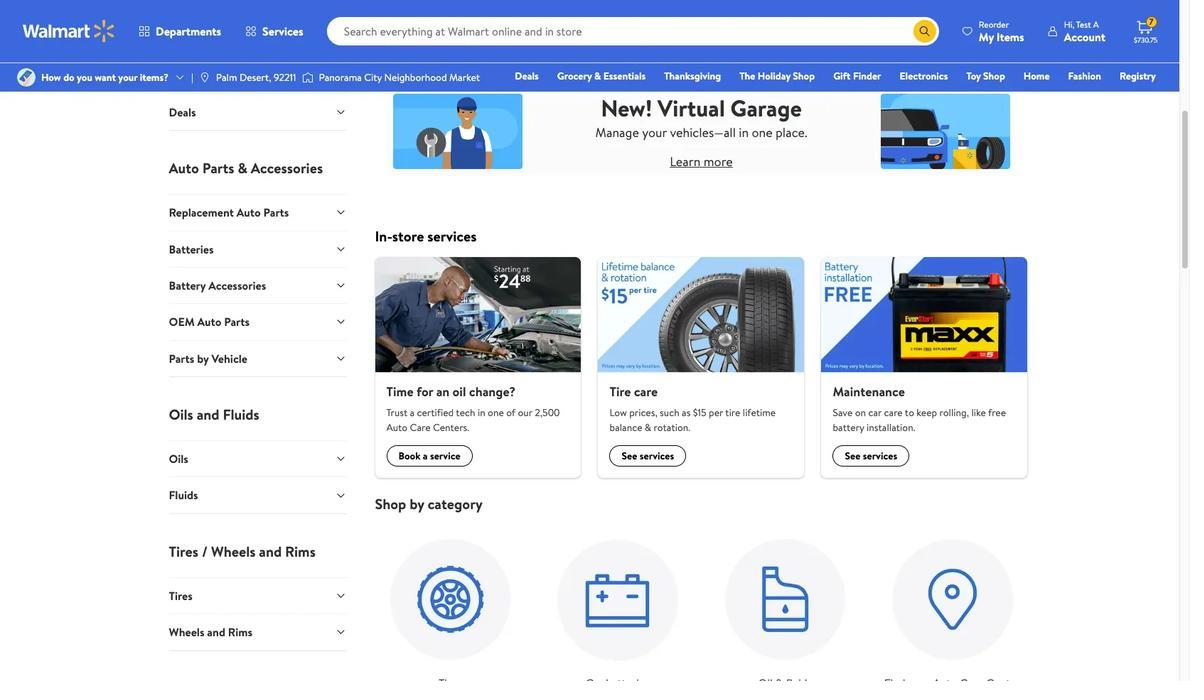 Task type: locate. For each thing, give the bounding box(es) containing it.
0 horizontal spatial in
[[478, 406, 485, 420]]

2 see from the left
[[845, 449, 860, 464]]

and for fluids
[[197, 405, 219, 424]]

certified
[[417, 406, 454, 420]]

0 horizontal spatial  image
[[199, 72, 210, 83]]

one left "place."
[[752, 124, 773, 142]]

1 vertical spatial fluids
[[169, 488, 198, 504]]

1 vertical spatial care
[[884, 406, 903, 420]]

& right grocery
[[594, 69, 601, 83]]

1 horizontal spatial rims
[[285, 542, 316, 561]]

in right the vehicles—all
[[739, 124, 749, 142]]

1 see from the left
[[622, 449, 637, 464]]

thanksgiving
[[664, 69, 721, 83]]

in right tech
[[478, 406, 485, 420]]

tires up wheels and rims
[[169, 589, 192, 604]]

keep
[[917, 406, 937, 420]]

oem auto parts
[[169, 314, 250, 330]]

you
[[77, 70, 92, 85]]

battery accessories button
[[169, 267, 347, 304]]

1 vertical spatial list
[[366, 513, 1036, 682]]

0 vertical spatial care
[[634, 383, 658, 401]]

parts by vehicle
[[169, 351, 247, 367]]

1 vertical spatial deals
[[169, 104, 196, 120]]

1 horizontal spatial see services
[[845, 449, 897, 464]]

|
[[191, 70, 193, 85]]

learn more
[[670, 153, 733, 171]]

0 horizontal spatial a
[[410, 406, 415, 420]]

see services down installation.
[[845, 449, 897, 464]]

0 horizontal spatial services
[[427, 227, 477, 246]]

maintenance save on car care to keep rolling, like free battery installation.
[[833, 383, 1006, 435]]

1 horizontal spatial deals
[[515, 69, 539, 83]]

fluids inside dropdown button
[[169, 488, 198, 504]]

replacement auto parts
[[169, 205, 289, 220]]

2 horizontal spatial services
[[863, 449, 897, 464]]

pause image
[[479, 19, 484, 25]]

rims down tires dropdown button
[[228, 625, 252, 641]]

want
[[95, 70, 116, 85]]

Walmart Site-Wide search field
[[327, 17, 939, 45]]

0 horizontal spatial rims
[[228, 625, 252, 641]]

0 horizontal spatial your
[[118, 70, 137, 85]]

services
[[427, 227, 477, 246], [640, 449, 674, 464], [863, 449, 897, 464]]

rims up tires dropdown button
[[285, 542, 316, 561]]

1 vertical spatial in
[[478, 406, 485, 420]]

 image right the |
[[199, 72, 210, 83]]

a
[[410, 406, 415, 420], [423, 449, 428, 464]]

replacement
[[169, 205, 234, 220]]

1 horizontal spatial your
[[642, 124, 667, 142]]

tires for tires
[[169, 589, 192, 604]]

1 horizontal spatial by
[[410, 495, 424, 514]]

home link
[[1017, 68, 1056, 84]]

vehicle
[[211, 351, 247, 367]]

for
[[417, 383, 433, 401]]

2 oils from the top
[[169, 451, 188, 467]]

toy shop link
[[960, 68, 1011, 84]]

1 vertical spatial oils
[[169, 451, 188, 467]]

rims inside wheels and rims dropdown button
[[228, 625, 252, 641]]

see services inside maintenance list item
[[845, 449, 897, 464]]

change?
[[469, 383, 516, 401]]

1 vertical spatial rims
[[228, 625, 252, 641]]

see services for care
[[622, 449, 674, 464]]

neighborhood
[[384, 70, 447, 85]]

your
[[118, 70, 137, 85], [642, 124, 667, 142]]

of
[[506, 406, 515, 420]]

shop
[[793, 69, 815, 83], [983, 69, 1005, 83], [375, 495, 406, 514]]

installation.
[[867, 421, 915, 435]]

list for shop by category
[[366, 513, 1036, 682]]

tires / wheels and rims
[[169, 542, 316, 561]]

2 vertical spatial &
[[645, 421, 651, 435]]

rolling,
[[939, 406, 969, 420]]

deals link
[[509, 68, 545, 84]]

prices,
[[629, 406, 657, 420]]

oils down parts by vehicle
[[169, 405, 193, 424]]

2 see services from the left
[[845, 449, 897, 464]]

services inside maintenance list item
[[863, 449, 897, 464]]

1 horizontal spatial care
[[884, 406, 903, 420]]

savings
[[169, 58, 216, 77]]

and for rims
[[207, 625, 225, 641]]

and up tires dropdown button
[[259, 542, 282, 561]]

holiday
[[758, 69, 791, 83]]

see services for save
[[845, 449, 897, 464]]

deals
[[515, 69, 539, 83], [169, 104, 196, 120]]

0 vertical spatial a
[[410, 406, 415, 420]]

the
[[739, 69, 755, 83]]

your right want on the left of the page
[[118, 70, 137, 85]]

new! my garage. manage your vehicles—all in one place.. learn more.�� image
[[386, 70, 1016, 192]]

by
[[197, 351, 209, 367], [410, 495, 424, 514]]

see services
[[622, 449, 674, 464], [845, 449, 897, 464]]

1 vertical spatial by
[[410, 495, 424, 514]]

shop down book
[[375, 495, 406, 514]]

 image
[[17, 68, 36, 87]]

an
[[436, 383, 449, 401]]

1 vertical spatial accessories
[[208, 278, 266, 294]]

0 horizontal spatial shop
[[375, 495, 406, 514]]

parts up batteries dropdown button
[[263, 205, 289, 220]]

the holiday shop link
[[733, 68, 821, 84]]

by left category
[[410, 495, 424, 514]]

shop right holiday
[[793, 69, 815, 83]]

tires for tires / wheels and rims
[[169, 542, 198, 561]]

auto down trust
[[386, 421, 407, 435]]

a right book
[[423, 449, 428, 464]]

tires left /
[[169, 542, 198, 561]]

1 horizontal spatial see
[[845, 449, 860, 464]]

0 horizontal spatial see
[[622, 449, 637, 464]]

rotation.
[[654, 421, 690, 435]]

and down parts by vehicle
[[197, 405, 219, 424]]

services down installation.
[[863, 449, 897, 464]]

one left of
[[488, 406, 504, 420]]

low
[[610, 406, 627, 420]]

tire
[[610, 383, 631, 401]]

1 vertical spatial a
[[423, 449, 428, 464]]

as
[[682, 406, 691, 420]]

1 horizontal spatial  image
[[302, 70, 313, 85]]

1 see services from the left
[[622, 449, 674, 464]]

by inside dropdown button
[[197, 351, 209, 367]]

a inside time for an oil change? trust a certified tech in one of our 2,500 auto care centers.
[[410, 406, 415, 420]]

list
[[366, 257, 1036, 479], [366, 513, 1036, 682]]

& down prices,
[[645, 421, 651, 435]]

your for virtual
[[642, 124, 667, 142]]

tires button
[[169, 578, 347, 614]]

panorama city neighborhood market
[[319, 70, 480, 85]]

1 horizontal spatial wheels
[[211, 542, 256, 561]]

see down the balance
[[622, 449, 637, 464]]

2 horizontal spatial shop
[[983, 69, 1005, 83]]

1 list from the top
[[366, 257, 1036, 479]]

0 vertical spatial in
[[739, 124, 749, 142]]

free
[[988, 406, 1006, 420]]

account
[[1064, 29, 1105, 44]]

deals left grocery
[[515, 69, 539, 83]]

0 horizontal spatial one
[[488, 406, 504, 420]]

see services down the balance
[[622, 449, 674, 464]]

0 vertical spatial rims
[[285, 542, 316, 561]]

wheels and rims
[[169, 625, 252, 641]]

list containing time for an oil change?
[[366, 257, 1036, 479]]

1 vertical spatial tires
[[169, 589, 192, 604]]

test
[[1076, 18, 1091, 30]]

1 horizontal spatial in
[[739, 124, 749, 142]]

by left vehicle
[[197, 351, 209, 367]]

a right trust
[[410, 406, 415, 420]]

auto
[[169, 159, 199, 178], [237, 205, 261, 220], [197, 314, 221, 330], [386, 421, 407, 435]]

 image
[[302, 70, 313, 85], [199, 72, 210, 83]]

accessories up oem auto parts dropdown button
[[208, 278, 266, 294]]

services down rotation.
[[640, 449, 674, 464]]

0 horizontal spatial by
[[197, 351, 209, 367]]

7 $730.75
[[1134, 16, 1158, 45]]

walmart image
[[23, 20, 115, 43]]

oils inside dropdown button
[[169, 451, 188, 467]]

maintenance
[[833, 383, 905, 401]]

tire
[[725, 406, 740, 420]]

deals down the |
[[169, 104, 196, 120]]

and down tires dropdown button
[[207, 625, 225, 641]]

0 horizontal spatial care
[[634, 383, 658, 401]]

1 oils from the top
[[169, 405, 193, 424]]

0 vertical spatial your
[[118, 70, 137, 85]]

battery
[[833, 421, 864, 435]]

garage
[[731, 93, 802, 124]]

your inside new! virtual garage manage your vehicles—all in one place.
[[642, 124, 667, 142]]

0 vertical spatial fluids
[[223, 405, 259, 424]]

0 vertical spatial &
[[594, 69, 601, 83]]

oils
[[169, 405, 193, 424], [169, 451, 188, 467]]

lifetime
[[743, 406, 776, 420]]

care up installation.
[[884, 406, 903, 420]]

 image right 92211
[[302, 70, 313, 85]]

0 vertical spatial deals
[[515, 69, 539, 83]]

0 horizontal spatial &
[[238, 159, 247, 178]]

tech
[[456, 406, 475, 420]]

electronics link
[[893, 68, 954, 84]]

1 horizontal spatial shop
[[793, 69, 815, 83]]

care up prices,
[[634, 383, 658, 401]]

2 list from the top
[[366, 513, 1036, 682]]

0 vertical spatial by
[[197, 351, 209, 367]]

items?
[[140, 70, 168, 85]]

0 vertical spatial oils
[[169, 405, 193, 424]]

and inside wheels and rims dropdown button
[[207, 625, 225, 641]]

2 vertical spatial and
[[207, 625, 225, 641]]

1 vertical spatial one
[[488, 406, 504, 420]]

1 vertical spatial your
[[642, 124, 667, 142]]

1 tires from the top
[[169, 542, 198, 561]]

0 vertical spatial one
[[752, 124, 773, 142]]

accessories up replacement auto parts dropdown button at the top
[[251, 159, 323, 178]]

see inside maintenance list item
[[845, 449, 860, 464]]

1 horizontal spatial &
[[594, 69, 601, 83]]

parts down oem
[[169, 351, 194, 367]]

1 horizontal spatial services
[[640, 449, 674, 464]]

1 vertical spatial wheels
[[169, 625, 204, 641]]

services inside tire care list item
[[640, 449, 674, 464]]

our
[[518, 406, 532, 420]]

and
[[197, 405, 219, 424], [259, 542, 282, 561], [207, 625, 225, 641]]

0 vertical spatial list
[[366, 257, 1036, 479]]

0 horizontal spatial deals
[[169, 104, 196, 120]]

shop right toy on the top of page
[[983, 69, 1005, 83]]

tires inside dropdown button
[[169, 589, 192, 604]]

your right manage
[[642, 124, 667, 142]]

Search search field
[[327, 17, 939, 45]]

tire care low prices, such as $15 per tire lifetime balance & rotation.
[[610, 383, 776, 435]]

0 vertical spatial tires
[[169, 542, 198, 561]]

rims
[[285, 542, 316, 561], [228, 625, 252, 641]]

reorder my items
[[979, 18, 1024, 44]]

0 horizontal spatial wheels
[[169, 625, 204, 641]]

see services inside tire care list item
[[622, 449, 674, 464]]

see inside tire care list item
[[622, 449, 637, 464]]

2 horizontal spatial &
[[645, 421, 651, 435]]

accessories inside dropdown button
[[208, 278, 266, 294]]

palm desert, 92211
[[216, 70, 296, 85]]

parts up replacement auto parts
[[202, 159, 234, 178]]

& up replacement auto parts
[[238, 159, 247, 178]]

1 vertical spatial and
[[259, 542, 282, 561]]

0 vertical spatial and
[[197, 405, 219, 424]]

0 horizontal spatial see services
[[622, 449, 674, 464]]

store
[[392, 227, 424, 246]]

1 horizontal spatial one
[[752, 124, 773, 142]]

oils down oils and fluids
[[169, 451, 188, 467]]

see down battery
[[845, 449, 860, 464]]

departments button
[[127, 14, 233, 48]]

0 vertical spatial accessories
[[251, 159, 323, 178]]

2 tires from the top
[[169, 589, 192, 604]]

services right store
[[427, 227, 477, 246]]

0 horizontal spatial fluids
[[169, 488, 198, 504]]

one inside time for an oil change? trust a certified tech in one of our 2,500 auto care centers.
[[488, 406, 504, 420]]



Task type: vqa. For each thing, say whether or not it's contained in the screenshot.
Delivery for 268
no



Task type: describe. For each thing, give the bounding box(es) containing it.
palm
[[216, 70, 237, 85]]

essentials
[[603, 69, 646, 83]]

auto right oem
[[197, 314, 221, 330]]

services button
[[233, 14, 315, 48]]

services
[[262, 23, 303, 39]]

list for in-store services
[[366, 257, 1036, 479]]

wheels and rims button
[[169, 614, 347, 651]]

auto up 'replacement'
[[169, 159, 199, 178]]

battery accessories
[[169, 278, 266, 294]]

 image for panorama
[[302, 70, 313, 85]]

learn more link
[[670, 153, 733, 171]]

how
[[41, 70, 61, 85]]

oil
[[453, 383, 466, 401]]

in inside time for an oil change? trust a certified tech in one of our 2,500 auto care centers.
[[478, 406, 485, 420]]

fluids button
[[169, 477, 347, 514]]

auto parts & accessories
[[169, 159, 323, 178]]

finder
[[853, 69, 881, 83]]

maintenance list item
[[813, 257, 1036, 479]]

new!
[[601, 93, 652, 124]]

one inside new! virtual garage manage your vehicles—all in one place.
[[752, 124, 773, 142]]

your for do
[[118, 70, 137, 85]]

 image for palm
[[199, 72, 210, 83]]

wheels inside dropdown button
[[169, 625, 204, 641]]

time for an oil change? list item
[[366, 257, 590, 479]]

by for vehicle
[[197, 351, 209, 367]]

how do you want your items?
[[41, 70, 168, 85]]

oils button
[[169, 441, 347, 477]]

2,500
[[535, 406, 560, 420]]

/
[[202, 542, 208, 561]]

to
[[905, 406, 914, 420]]

fashion link
[[1062, 68, 1108, 84]]

time
[[386, 383, 413, 401]]

one debit link
[[1041, 88, 1101, 104]]

parts by vehicle button
[[169, 340, 347, 377]]

7
[[1149, 16, 1154, 28]]

car
[[868, 406, 882, 420]]

care inside 'tire care low prices, such as $15 per tire lifetime balance & rotation.'
[[634, 383, 658, 401]]

auto up batteries dropdown button
[[237, 205, 261, 220]]

see for care
[[622, 449, 637, 464]]

on
[[855, 406, 866, 420]]

city
[[364, 70, 382, 85]]

gift finder
[[833, 69, 881, 83]]

oem
[[169, 314, 195, 330]]

centers.
[[433, 421, 469, 435]]

hi, test a account
[[1064, 18, 1105, 44]]

panorama
[[319, 70, 362, 85]]

deals button
[[169, 94, 347, 130]]

care inside maintenance save on car care to keep rolling, like free battery installation.
[[884, 406, 903, 420]]

save
[[833, 406, 853, 420]]

0 vertical spatial wheels
[[211, 542, 256, 561]]

1 horizontal spatial fluids
[[223, 405, 259, 424]]

departments
[[156, 23, 221, 39]]

walmart+ link
[[1107, 88, 1162, 104]]

one
[[1047, 89, 1068, 103]]

tire care list item
[[590, 257, 813, 479]]

new! virtual garage manage your vehicles—all in one place.
[[595, 93, 807, 142]]

category
[[428, 495, 483, 514]]

deals inside deals dropdown button
[[169, 104, 196, 120]]

oem auto parts button
[[169, 304, 347, 340]]

vehicles—all
[[670, 124, 736, 142]]

services for maintenance
[[863, 449, 897, 464]]

electronics
[[900, 69, 948, 83]]

in-store services
[[375, 227, 477, 246]]

fashion
[[1068, 69, 1101, 83]]

home
[[1024, 69, 1050, 83]]

in-
[[375, 227, 392, 246]]

thanksgiving link
[[658, 68, 727, 84]]

$15
[[693, 406, 706, 420]]

oils for oils
[[169, 451, 188, 467]]

trust
[[386, 406, 408, 420]]

items
[[997, 29, 1024, 44]]

care
[[410, 421, 430, 435]]

clear search field text image
[[896, 25, 908, 37]]

services for tire care
[[640, 449, 674, 464]]

carousel controls navigation
[[468, 13, 712, 30]]

per
[[709, 406, 723, 420]]

1 horizontal spatial a
[[423, 449, 428, 464]]

my
[[979, 29, 994, 44]]

place.
[[776, 124, 807, 142]]

toy shop
[[966, 69, 1005, 83]]

toy
[[966, 69, 981, 83]]

registry link
[[1113, 68, 1162, 84]]

auto inside time for an oil change? trust a certified tech in one of our 2,500 auto care centers.
[[386, 421, 407, 435]]

in inside new! virtual garage manage your vehicles—all in one place.
[[739, 124, 749, 142]]

parts up vehicle
[[224, 314, 250, 330]]

deals inside deals link
[[515, 69, 539, 83]]

a
[[1093, 18, 1099, 30]]

& inside 'tire care low prices, such as $15 per tire lifetime balance & rotation.'
[[645, 421, 651, 435]]

oils for oils and fluids
[[169, 405, 193, 424]]

do
[[63, 70, 74, 85]]

by for category
[[410, 495, 424, 514]]

registry one debit
[[1047, 69, 1156, 103]]

time for an oil change? trust a certified tech in one of our 2,500 auto care centers.
[[386, 383, 560, 435]]

registry
[[1120, 69, 1156, 83]]

see for save
[[845, 449, 860, 464]]

grocery & essentials link
[[551, 68, 652, 84]]

replacement auto parts button
[[169, 194, 347, 231]]

batteries button
[[169, 231, 347, 267]]

1 vertical spatial &
[[238, 159, 247, 178]]

grocery
[[557, 69, 592, 83]]

more
[[704, 153, 733, 171]]

like
[[971, 406, 986, 420]]

grocery & essentials
[[557, 69, 646, 83]]

92211
[[274, 70, 296, 85]]

battery
[[169, 278, 206, 294]]

book a service
[[398, 449, 460, 464]]

batteries
[[169, 241, 214, 257]]

market
[[449, 70, 480, 85]]

manage
[[595, 124, 639, 142]]

search icon image
[[919, 26, 930, 37]]



